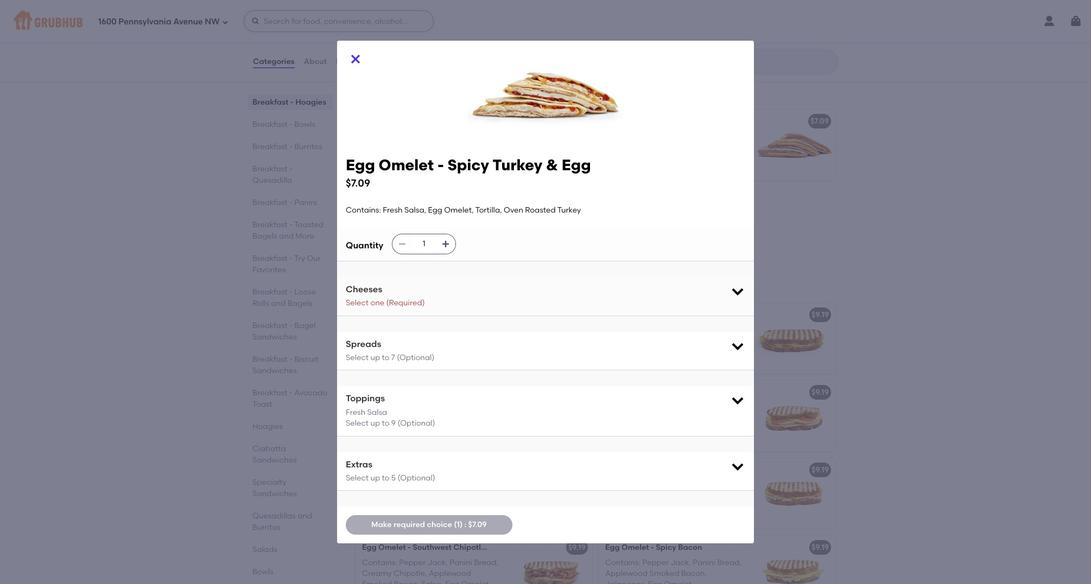 Task type: vqa. For each thing, say whether or not it's contained in the screenshot.
Fajita Veggies
no



Task type: describe. For each thing, give the bounding box(es) containing it.
(optional) inside toppings fresh salsa select up to 9 (optional)
[[398, 419, 435, 429]]

burrito
[[420, 27, 444, 36]]

patty
[[640, 492, 659, 501]]

breakfast for breakfast - quesadilla tab
[[253, 165, 288, 174]]

tortilla
[[393, 27, 418, 36]]

ciabatta sandwiches
[[253, 445, 297, 465]]

smoked for egg omelet - garlic smoked turkey & egg
[[438, 117, 468, 126]]

egg inside 'contains: cheddar, fresh salsa, egg omelet, tortilla burrito'
[[481, 16, 495, 25]]

ciabatta sandwiches tab
[[253, 444, 329, 466]]

fresh inside toppings fresh salsa select up to 9 (optional)
[[346, 408, 366, 418]]

bread, for egg omelet - oven roasted turkey 'image'
[[424, 481, 448, 490]]

ham for egg omelet - ham & egg
[[656, 117, 674, 126]]

9
[[391, 419, 396, 429]]

breakfast - toasted bagels and more
[[253, 220, 324, 241]]

quesadillas and burritos tab
[[253, 511, 329, 534]]

omelet, inside "contains: garlic aioli, plain cream cheese, spinach, tomato, egg omelet, tortilla, oven roasted turkey"
[[362, 154, 392, 163]]

contains: panini bread, egg omelet, sausage patty
[[605, 481, 739, 501]]

egg inside contains: pepper jack, panini bread, creamy chipotle, applewood smoked bacon, salsa, egg omelet
[[445, 581, 460, 585]]

0 vertical spatial breakfast - quesadilla
[[355, 85, 483, 99]]

avocado
[[294, 389, 327, 398]]

breakfast - bagel sandwiches tab
[[253, 320, 329, 343]]

egg inside "contains: garlic aioli, plain cream cheese, spinach, tomato, egg omelet, tortilla, oven roasted turkey"
[[460, 143, 474, 152]]

breakfast - bowls tab
[[253, 119, 329, 130]]

reviews
[[336, 57, 366, 66]]

contains: panini bread, egg omelet
[[605, 326, 737, 335]]

specialty sandwiches tab
[[253, 477, 329, 500]]

turkey inside egg omelet - spicy turkey & egg $7.09
[[493, 156, 543, 174]]

egg omelet - ham image
[[511, 381, 592, 452]]

breakfast for breakfast - try our favorites tab
[[253, 254, 288, 263]]

3 sandwiches from the top
[[253, 456, 297, 465]]

contains: for egg omelet - spicy turkey & egg image
[[362, 210, 397, 219]]

nw
[[205, 17, 220, 26]]

contains: fresh salsa, egg omelet, tortilla, oven roasted turkey button
[[356, 187, 592, 258]]

main navigation navigation
[[0, 0, 1092, 42]]

contains: for egg omelet - southwest chipotle bacon image
[[362, 559, 397, 568]]

more
[[296, 232, 314, 241]]

categories
[[253, 57, 295, 66]]

omelet, inside the contains: panini bread, egg omelet, sausage patty
[[709, 481, 739, 490]]

breakfast - try our favorites
[[253, 254, 321, 275]]

breakfast - try our favorites tab
[[253, 253, 329, 276]]

breakfast - avocado toast tab
[[253, 388, 329, 411]]

meat, for oven
[[450, 481, 471, 490]]

egg omelet - ham & egg image
[[754, 109, 836, 180]]

quantity
[[346, 241, 384, 251]]

salsa
[[367, 408, 387, 418]]

contains: for egg omelet - garlic smoked turkey & egg image
[[362, 132, 397, 141]]

bread, for egg omelet - applewood smoked bacon image
[[424, 326, 448, 335]]

- inside breakfast - bagel sandwiches
[[289, 321, 293, 331]]

to for spreads
[[382, 354, 390, 363]]

breakfast for breakfast - toasted bagels and more tab
[[253, 220, 288, 230]]

our
[[307, 254, 321, 263]]

contains: panini bread, meat, egg omelet for oven
[[362, 481, 487, 501]]

up for spreads
[[371, 354, 380, 363]]

:
[[465, 521, 467, 530]]

breakfast - loose rolls and bagels tab
[[253, 287, 329, 310]]

breakfast for breakfast - burritos tab
[[253, 142, 288, 152]]

bacon for contains: pepper jack, panini bread, creamy chipotle, applewood smoked bacon, salsa, egg omelet
[[488, 543, 512, 553]]

applewood inside contains: pepper jack, panini bread, applewood smoked bacon, jalapenos, egg omelet
[[605, 570, 648, 579]]

0 vertical spatial garlic
[[413, 117, 436, 126]]

panini inside contains: pepper jack, panini bread, applewood smoked bacon, jalapenos, egg omelet
[[693, 559, 716, 568]]

breakfast - burritos
[[253, 142, 323, 152]]

egg omelet - egg for cheddar,
[[362, 0, 427, 10]]

bagels inside the breakfast - loose rolls and bagels
[[288, 299, 312, 308]]

salads tab
[[253, 545, 329, 556]]

bacon, inside the contains: panini bread, applewood smoked bacon, egg omelet
[[394, 337, 420, 346]]

pepper for spicy
[[643, 559, 669, 568]]

breakfast - avocado toast
[[253, 389, 327, 409]]

spicy for turkey
[[448, 156, 489, 174]]

and for bagels
[[271, 299, 286, 308]]

to inside toppings fresh salsa select up to 9 (optional)
[[382, 419, 390, 429]]

breakfast - toasted bagels and more tab
[[253, 219, 329, 242]]

toppings fresh salsa select up to 9 (optional)
[[346, 394, 435, 429]]

egg omelet - applewood smoked bacon image
[[511, 303, 592, 374]]

about button
[[303, 42, 327, 81]]

- inside the breakfast - loose rolls and bagels
[[289, 288, 293, 297]]

egg omelet - garlic smoked turkey & egg image
[[511, 109, 592, 180]]

breakfast - panini tab
[[253, 197, 329, 209]]

bread, inside contains: pepper jack, panini bread, applewood smoked bacon, jalapenos, egg omelet
[[718, 559, 742, 568]]

applewood inside the contains: panini bread, applewood smoked bacon, egg omelet
[[450, 326, 492, 335]]

1 horizontal spatial quesadilla
[[421, 85, 483, 99]]

Input item quantity number field
[[412, 234, 436, 254]]

chipotle,
[[394, 570, 427, 579]]

toasted
[[294, 220, 324, 230]]

tomato,
[[428, 143, 458, 152]]

breakfast - hoagies
[[253, 98, 326, 107]]

$9.19 for egg omelet - egg
[[812, 310, 829, 320]]

sandwiches inside breakfast - bagel sandwiches
[[253, 333, 297, 342]]

egg omelet - egg for panini
[[605, 310, 671, 320]]

creamy
[[362, 570, 392, 579]]

bread, for egg omelet - egg image associated with contains: panini bread, egg omelet
[[667, 326, 691, 335]]

bowls tab
[[253, 567, 329, 578]]

bowls inside bowls tab
[[253, 568, 274, 577]]

cheeses select one (required)
[[346, 284, 425, 308]]

- inside "breakfast - try our favorites"
[[289, 254, 293, 263]]

contains: for egg omelet - ham image
[[362, 403, 397, 413]]

breakfast - hoagies tab
[[253, 97, 329, 108]]

breakfast - biscuit sandwiches tab
[[253, 354, 329, 377]]

hoagies inside tab
[[295, 98, 326, 107]]

- inside egg omelet - spicy turkey & egg $7.09
[[438, 156, 444, 174]]

jalapenos,
[[605, 581, 647, 585]]

one
[[371, 299, 385, 308]]

ham for egg omelet - ham
[[413, 388, 431, 397]]

contains: fresh salsa, egg omelet, tortilla, oven roasted turkey down egg omelet - spicy turkey & egg $7.09
[[346, 206, 581, 215]]

smoked inside contains: pepper jack, panini bread, applewood smoked bacon, jalapenos, egg omelet
[[650, 570, 680, 579]]

salsa, inside contains: pepper jack, panini bread, creamy chipotle, applewood smoked bacon, salsa, egg omelet
[[422, 581, 443, 585]]

breakfast for breakfast - loose rolls and bagels "tab" on the left of page
[[253, 288, 288, 297]]

(1)
[[454, 521, 463, 530]]

contains: for egg omelet - applewood smoked bacon image
[[362, 326, 397, 335]]

egg omelet - spicy bacon image
[[754, 536, 836, 585]]

fresh inside button
[[399, 210, 419, 219]]

bacon, inside contains: pepper jack, panini bread, creamy chipotle, applewood smoked bacon, salsa, egg omelet
[[394, 581, 420, 585]]

loose
[[294, 288, 316, 297]]

contains: garlic aioli, plain cream cheese, spinach, tomato, egg omelet, tortilla, oven roasted turkey
[[362, 132, 499, 163]]

egg omelet - egg image for contains: panini bread, egg omelet
[[754, 303, 836, 374]]

pepper for southwest
[[399, 559, 426, 568]]

panini inside contains: pepper jack, panini bread, creamy chipotle, applewood smoked bacon, salsa, egg omelet
[[450, 559, 473, 568]]

rolls
[[253, 299, 269, 308]]

breakfast down reviews button
[[355, 85, 411, 99]]

$9.19 for egg omelet - applewood smoked bacon
[[569, 310, 586, 320]]

about
[[304, 57, 327, 66]]

egg omelet - spicy turkey & egg $7.09
[[346, 156, 591, 190]]

2 horizontal spatial &
[[676, 117, 682, 126]]

roasted inside "contains: garlic aioli, plain cream cheese, spinach, tomato, egg omelet, tortilla, oven roasted turkey"
[[443, 154, 474, 163]]

breakfast - loose rolls and bagels
[[253, 288, 316, 308]]

1600 pennsylvania avenue nw
[[98, 17, 220, 26]]

omelet, inside button
[[461, 210, 490, 219]]

bagels inside breakfast - toasted bagels and more
[[253, 232, 277, 241]]

make
[[371, 521, 392, 530]]

panini inside tab
[[294, 198, 317, 207]]

applewood inside contains: pepper jack, panini bread, creamy chipotle, applewood smoked bacon, salsa, egg omelet
[[429, 570, 471, 579]]

salads
[[253, 546, 277, 555]]

egg omelet - spicy bacon
[[605, 543, 702, 553]]

- inside the breakfast - biscuit sandwiches
[[289, 355, 293, 364]]

fresh inside 'contains: cheddar, fresh salsa, egg omelet, tortilla burrito'
[[436, 16, 455, 25]]

garlic inside "contains: garlic aioli, plain cream cheese, spinach, tomato, egg omelet, tortilla, oven roasted turkey"
[[399, 132, 422, 141]]

oven inside button
[[391, 221, 410, 230]]

salsa, inside button
[[421, 210, 443, 219]]

burritos for quesadillas and burritos
[[253, 523, 281, 533]]

egg inside contains: pepper jack, panini bread, applewood smoked bacon, jalapenos, egg omelet
[[648, 581, 663, 585]]

egg omelet - oven roasted turkey
[[362, 466, 491, 475]]

breakfast for breakfast - bagel sandwiches tab on the left of the page
[[253, 321, 288, 331]]

contains: for egg omelet - spicy bacon image
[[605, 559, 641, 568]]

omelet inside contains: pepper jack, panini bread, creamy chipotle, applewood smoked bacon, salsa, egg omelet
[[461, 581, 489, 585]]

make required choice (1) : $7.09
[[371, 521, 487, 530]]

breakfast - bagel sandwiches
[[253, 321, 316, 342]]

cream
[[463, 132, 489, 141]]

2 horizontal spatial tortilla,
[[476, 206, 502, 215]]

egg omelet - egg image for contains: cheddar, fresh salsa, egg omelet, tortilla burrito
[[511, 0, 592, 64]]

svg image inside main navigation navigation
[[222, 19, 228, 25]]

honey
[[656, 388, 680, 397]]

omelet inside egg omelet - spicy turkey & egg $7.09
[[379, 156, 434, 174]]

panini inside the contains: panini bread, applewood smoked bacon, egg omelet
[[399, 326, 422, 335]]

biscuit
[[294, 355, 319, 364]]

choice
[[427, 521, 452, 530]]

egg omelet - sausage patty image
[[754, 459, 836, 529]]

smoked for egg omelet - honey smoked turkey
[[682, 388, 712, 397]]

spreads select up to 7 (optional)
[[346, 339, 435, 363]]

toast
[[253, 400, 272, 409]]

aioli,
[[423, 132, 441, 141]]

required
[[394, 521, 425, 530]]

egg omelet - southwest chipotle bacon image
[[511, 536, 592, 585]]

sausage
[[605, 492, 638, 501]]



Task type: locate. For each thing, give the bounding box(es) containing it.
1 vertical spatial hoagies
[[253, 422, 283, 432]]

bowls
[[294, 120, 316, 129], [253, 568, 274, 577]]

2 to from the top
[[382, 419, 390, 429]]

1 horizontal spatial breakfast - quesadilla
[[355, 85, 483, 99]]

burritos inside quesadillas and burritos
[[253, 523, 281, 533]]

$9.19 for egg omelet - honey smoked turkey
[[812, 388, 829, 397]]

spicy for bacon
[[656, 543, 677, 553]]

burritos down breakfast - bowls tab in the left top of the page
[[294, 142, 323, 152]]

sandwiches down specialty
[[253, 490, 297, 499]]

up left the 5
[[371, 474, 380, 483]]

to left the 5
[[382, 474, 390, 483]]

toppings
[[346, 394, 385, 404]]

oven inside "contains: garlic aioli, plain cream cheese, spinach, tomato, egg omelet, tortilla, oven roasted turkey"
[[422, 154, 441, 163]]

- inside breakfast - toasted bagels and more
[[289, 220, 293, 230]]

2 vertical spatial and
[[298, 512, 312, 521]]

breakfast - quesadilla up egg omelet - garlic smoked turkey & egg
[[355, 85, 483, 99]]

applewood up jalapenos,
[[605, 570, 648, 579]]

contains: panini bread, meat, egg omelet for ham
[[362, 403, 487, 424]]

select down cheeses
[[346, 299, 369, 308]]

and for more
[[279, 232, 294, 241]]

0 vertical spatial up
[[371, 354, 380, 363]]

contains: fresh salsa, egg omelet, tortilla, oven roasted turkey inside button
[[362, 210, 490, 230]]

0 horizontal spatial jack,
[[428, 559, 448, 568]]

egg omelet - ham
[[362, 388, 431, 397]]

breakfast - burritos tab
[[253, 141, 329, 153]]

breakfast inside the breakfast - biscuit sandwiches
[[253, 355, 288, 364]]

egg
[[362, 0, 377, 10], [413, 0, 427, 10], [481, 16, 495, 25], [362, 117, 377, 126], [503, 117, 518, 126], [605, 117, 620, 126], [684, 117, 698, 126], [460, 143, 474, 152], [346, 156, 375, 174], [562, 156, 591, 174], [428, 206, 443, 215], [445, 210, 459, 219], [362, 310, 377, 320], [605, 310, 620, 320], [656, 310, 671, 320], [693, 326, 707, 335], [422, 337, 436, 346], [362, 388, 377, 397], [605, 388, 620, 397], [473, 403, 487, 413], [362, 466, 377, 475], [473, 481, 487, 490], [693, 481, 707, 490], [362, 543, 377, 553], [605, 543, 620, 553], [445, 581, 460, 585], [648, 581, 663, 585]]

up inside toppings fresh salsa select up to 9 (optional)
[[371, 419, 380, 429]]

0 vertical spatial to
[[382, 354, 390, 363]]

smoked right honey at bottom right
[[682, 388, 712, 397]]

quesadillas
[[253, 512, 296, 521]]

panini inside the contains: panini bread, egg omelet, sausage patty
[[643, 481, 665, 490]]

spicy inside egg omelet - spicy turkey & egg $7.09
[[448, 156, 489, 174]]

0 vertical spatial bacon,
[[394, 337, 420, 346]]

pepper
[[399, 559, 426, 568], [643, 559, 669, 568]]

3 to from the top
[[382, 474, 390, 483]]

contains: panini bread, applewood smoked bacon, egg omelet
[[362, 326, 492, 346]]

breakfast - biscuit sandwiches
[[253, 355, 319, 376]]

salsa, inside 'contains: cheddar, fresh salsa, egg omelet, tortilla burrito'
[[457, 16, 479, 25]]

bread, inside contains: pepper jack, panini bread, creamy chipotle, applewood smoked bacon, salsa, egg omelet
[[474, 559, 498, 568]]

1 vertical spatial quesadilla
[[253, 176, 292, 185]]

to left 7
[[382, 354, 390, 363]]

1 up from the top
[[371, 354, 380, 363]]

egg omelet - honey smoked turkey
[[605, 388, 738, 397]]

breakfast inside breakfast - toasted bagels and more
[[253, 220, 288, 230]]

fresh up the quantity
[[383, 206, 403, 215]]

smoked
[[438, 117, 468, 126], [458, 310, 488, 320], [362, 337, 392, 346], [682, 388, 712, 397], [650, 570, 680, 579], [362, 581, 392, 585]]

contains: for egg omelet - oven roasted turkey 'image'
[[362, 481, 397, 490]]

breakfast inside "breakfast - try our favorites"
[[253, 254, 288, 263]]

(optional) for extras
[[398, 474, 435, 483]]

jack, for applewood
[[428, 559, 448, 568]]

contains: inside contains: pepper jack, panini bread, applewood smoked bacon, jalapenos, egg omelet
[[605, 559, 641, 568]]

jack, down egg omelet - southwest chipotle bacon
[[428, 559, 448, 568]]

sandwiches up breakfast - avocado toast on the left bottom
[[253, 367, 297, 376]]

bread, inside the contains: panini bread, applewood smoked bacon, egg omelet
[[424, 326, 448, 335]]

tortilla, inside button
[[362, 221, 389, 230]]

contains: inside "contains: garlic aioli, plain cream cheese, spinach, tomato, egg omelet, tortilla, oven roasted turkey"
[[362, 132, 397, 141]]

1 vertical spatial spicy
[[656, 543, 677, 553]]

egg omelet - ham & egg
[[605, 117, 698, 126]]

0 vertical spatial contains: panini bread, meat, egg omelet
[[362, 403, 487, 424]]

breakfast up the "one"
[[355, 279, 411, 292]]

hoagies tab
[[253, 421, 329, 433]]

1 vertical spatial tortilla,
[[476, 206, 502, 215]]

select down extras
[[346, 474, 369, 483]]

1 vertical spatial egg omelet - egg image
[[754, 303, 836, 374]]

0 vertical spatial bagels
[[253, 232, 277, 241]]

0 vertical spatial burritos
[[294, 142, 323, 152]]

bread, for egg omelet - ham image
[[424, 403, 448, 413]]

to
[[382, 354, 390, 363], [382, 419, 390, 429], [382, 474, 390, 483]]

contains: pepper jack, panini bread, applewood smoked bacon, jalapenos, egg omelet
[[605, 559, 742, 585]]

omelet inside the contains: panini bread, applewood smoked bacon, egg omelet
[[438, 337, 465, 346]]

meat,
[[450, 403, 471, 413], [450, 481, 471, 490]]

breakfast for breakfast - biscuit sandwiches tab
[[253, 355, 288, 364]]

omelet,
[[362, 27, 392, 36], [362, 154, 392, 163], [444, 206, 474, 215], [461, 210, 490, 219], [709, 481, 739, 490]]

pepper up chipotle,
[[399, 559, 426, 568]]

contains: inside 'contains: cheddar, fresh salsa, egg omelet, tortilla burrito'
[[362, 16, 397, 25]]

specialty sandwiches
[[253, 478, 297, 499]]

bread,
[[424, 326, 448, 335], [667, 326, 691, 335], [424, 403, 448, 413], [424, 481, 448, 490], [667, 481, 691, 490], [474, 559, 498, 568], [718, 559, 742, 568]]

1 horizontal spatial jack,
[[671, 559, 691, 568]]

bowls down 'salads'
[[253, 568, 274, 577]]

southwest
[[413, 543, 452, 553]]

1 vertical spatial breakfast - panini
[[355, 279, 457, 292]]

0 vertical spatial egg omelet - egg image
[[511, 0, 592, 64]]

bacon, down the egg omelet - spicy bacon
[[681, 570, 707, 579]]

egg omelet - egg image
[[511, 0, 592, 64], [754, 303, 836, 374]]

ciabatta
[[253, 445, 286, 454]]

applewood down egg omelet - southwest chipotle bacon
[[429, 570, 471, 579]]

up inside spreads select up to 7 (optional)
[[371, 354, 380, 363]]

hoagies up ciabatta
[[253, 422, 283, 432]]

breakfast down breakfast - panini tab
[[253, 220, 288, 230]]

egg omelet - honey smoked turkey image
[[754, 381, 836, 452]]

omelet, inside 'contains: cheddar, fresh salsa, egg omelet, tortilla burrito'
[[362, 27, 392, 36]]

fresh up 'burrito'
[[436, 16, 455, 25]]

smoked up the contains: panini bread, applewood smoked bacon, egg omelet
[[458, 310, 488, 320]]

1 horizontal spatial &
[[546, 156, 558, 174]]

select inside extras select up to 5 (optional)
[[346, 474, 369, 483]]

smoked for egg omelet - applewood smoked bacon
[[458, 310, 488, 320]]

salsa,
[[457, 16, 479, 25], [405, 206, 426, 215], [421, 210, 443, 219], [422, 581, 443, 585]]

1 horizontal spatial egg omelet - egg image
[[754, 303, 836, 374]]

panini
[[294, 198, 317, 207], [421, 279, 457, 292], [399, 326, 422, 335], [643, 326, 665, 335], [399, 403, 422, 413], [399, 481, 422, 490], [643, 481, 665, 490], [450, 559, 473, 568], [693, 559, 716, 568]]

0 horizontal spatial egg omelet - egg
[[362, 0, 427, 10]]

reviews button
[[336, 42, 367, 81]]

breakfast up toast
[[253, 389, 288, 398]]

breakfast up breakfast - burritos
[[253, 120, 288, 129]]

sandwiches
[[253, 333, 297, 342], [253, 367, 297, 376], [253, 456, 297, 465], [253, 490, 297, 499]]

5
[[391, 474, 396, 483]]

(optional) right the 5
[[398, 474, 435, 483]]

tortilla, inside "contains: garlic aioli, plain cream cheese, spinach, tomato, egg omelet, tortilla, oven roasted turkey"
[[393, 154, 420, 163]]

0 vertical spatial bowls
[[294, 120, 316, 129]]

0 vertical spatial breakfast - panini
[[253, 198, 317, 207]]

hoagies up breakfast - bowls tab in the left top of the page
[[295, 98, 326, 107]]

extras select up to 5 (optional)
[[346, 460, 435, 483]]

egg omelet - egg
[[362, 0, 427, 10], [605, 310, 671, 320]]

spicy up contains: pepper jack, panini bread, applewood smoked bacon, jalapenos, egg omelet
[[656, 543, 677, 553]]

turkey inside button
[[444, 221, 468, 230]]

1 horizontal spatial bowls
[[294, 120, 316, 129]]

1 horizontal spatial ham
[[656, 117, 674, 126]]

breakfast for breakfast - bowls tab in the left top of the page
[[253, 120, 288, 129]]

select for spreads
[[346, 354, 369, 363]]

contains: fresh salsa, egg omelet, tortilla, oven roasted turkey up input item quantity 'number field'
[[362, 210, 490, 230]]

jack, for bacon,
[[671, 559, 691, 568]]

jack, down the egg omelet - spicy bacon
[[671, 559, 691, 568]]

garlic up spinach,
[[399, 132, 422, 141]]

0 horizontal spatial ham
[[413, 388, 431, 397]]

0 horizontal spatial bowls
[[253, 568, 274, 577]]

bagels up favorites
[[253, 232, 277, 241]]

fresh
[[436, 16, 455, 25], [383, 206, 403, 215], [399, 210, 419, 219], [346, 408, 366, 418]]

2 vertical spatial up
[[371, 474, 380, 483]]

$7.09 inside egg omelet - spicy turkey & egg $7.09
[[346, 177, 370, 190]]

0 vertical spatial quesadilla
[[421, 85, 483, 99]]

1 vertical spatial to
[[382, 419, 390, 429]]

(optional) for spreads
[[397, 354, 435, 363]]

ham
[[656, 117, 674, 126], [413, 388, 431, 397]]

1 sandwiches from the top
[[253, 333, 297, 342]]

svg image for extras
[[730, 459, 746, 474]]

2 vertical spatial bacon,
[[394, 581, 420, 585]]

2 meat, from the top
[[450, 481, 471, 490]]

svg image
[[222, 19, 228, 25], [730, 284, 746, 299], [730, 339, 746, 354], [730, 459, 746, 474]]

breakfast up rolls
[[253, 288, 288, 297]]

quesadillas and burritos
[[253, 512, 312, 533]]

1 vertical spatial breakfast - quesadilla
[[253, 165, 293, 185]]

contains: panini bread, meat, egg omelet down egg omelet - oven roasted turkey
[[362, 481, 487, 501]]

to inside spreads select up to 7 (optional)
[[382, 354, 390, 363]]

1 vertical spatial egg omelet - egg
[[605, 310, 671, 320]]

and right 'quesadillas'
[[298, 512, 312, 521]]

breakfast down breakfast - bowls
[[253, 142, 288, 152]]

bacon, up 7
[[394, 337, 420, 346]]

0 vertical spatial and
[[279, 232, 294, 241]]

svg image for cheeses
[[730, 284, 746, 299]]

egg inside the contains: panini bread, egg omelet, sausage patty
[[693, 481, 707, 490]]

jack, inside contains: pepper jack, panini bread, applewood smoked bacon, jalapenos, egg omelet
[[671, 559, 691, 568]]

bagels
[[253, 232, 277, 241], [288, 299, 312, 308]]

breakfast down breakfast - bagel sandwiches
[[253, 355, 288, 364]]

tortilla, down egg omelet - spicy turkey & egg $7.09
[[476, 206, 502, 215]]

contains: for egg omelet - sausage patty image
[[605, 481, 641, 490]]

breakfast - quesadilla tab
[[253, 163, 329, 186]]

bagel
[[294, 321, 316, 331]]

1 horizontal spatial tortilla,
[[393, 154, 420, 163]]

0 horizontal spatial breakfast - panini
[[253, 198, 317, 207]]

applewood down the "egg omelet - applewood smoked bacon"
[[450, 326, 492, 335]]

2 vertical spatial to
[[382, 474, 390, 483]]

1 vertical spatial up
[[371, 419, 380, 429]]

up inside extras select up to 5 (optional)
[[371, 474, 380, 483]]

3 select from the top
[[346, 419, 369, 429]]

quesadilla up egg omelet - garlic smoked turkey & egg
[[421, 85, 483, 99]]

breakfast for breakfast - hoagies tab
[[253, 98, 289, 107]]

smoked down creamy
[[362, 581, 392, 585]]

select inside spreads select up to 7 (optional)
[[346, 354, 369, 363]]

omelet inside contains: pepper jack, panini bread, applewood smoked bacon, jalapenos, egg omelet
[[664, 581, 692, 585]]

egg omelet - oven roasted turkey image
[[511, 459, 592, 529]]

0 vertical spatial meat,
[[450, 403, 471, 413]]

$9.19 for egg omelet - southwest chipotle bacon
[[569, 543, 586, 553]]

0 horizontal spatial bagels
[[253, 232, 277, 241]]

& inside egg omelet - spicy turkey & egg $7.09
[[546, 156, 558, 174]]

cheese,
[[362, 143, 392, 152]]

breakfast inside breakfast - bagel sandwiches
[[253, 321, 288, 331]]

2 sandwiches from the top
[[253, 367, 297, 376]]

breakfast - bowls
[[253, 120, 316, 129]]

1 vertical spatial burritos
[[253, 523, 281, 533]]

(optional)
[[397, 354, 435, 363], [398, 419, 435, 429], [398, 474, 435, 483]]

egg omelet - egg up cheddar, at the left top of page
[[362, 0, 427, 10]]

jack, inside contains: pepper jack, panini bread, creamy chipotle, applewood smoked bacon, salsa, egg omelet
[[428, 559, 448, 568]]

0 horizontal spatial egg omelet - egg image
[[511, 0, 592, 64]]

categories button
[[253, 42, 295, 81]]

favorites
[[253, 266, 286, 275]]

egg omelet - spicy turkey & egg image
[[511, 187, 592, 258]]

bowls up breakfast - burritos tab
[[294, 120, 316, 129]]

contains:
[[362, 16, 397, 25], [362, 132, 397, 141], [346, 206, 381, 215], [362, 210, 397, 219], [362, 326, 397, 335], [605, 326, 641, 335], [362, 403, 397, 413], [362, 481, 397, 490], [605, 481, 641, 490], [362, 559, 397, 568], [605, 559, 641, 568]]

roasted
[[443, 154, 474, 163], [525, 206, 556, 215], [412, 221, 443, 230], [434, 466, 465, 475]]

spicy down cream
[[448, 156, 489, 174]]

contains: cheddar, fresh salsa, egg omelet, tortilla burrito
[[362, 16, 495, 36]]

0 horizontal spatial breakfast - quesadilla
[[253, 165, 293, 185]]

1 horizontal spatial egg omelet - egg
[[605, 310, 671, 320]]

1 horizontal spatial hoagies
[[295, 98, 326, 107]]

try
[[294, 254, 305, 263]]

1 select from the top
[[346, 299, 369, 308]]

bagels down loose
[[288, 299, 312, 308]]

jack,
[[428, 559, 448, 568], [671, 559, 691, 568]]

&
[[495, 117, 501, 126], [676, 117, 682, 126], [546, 156, 558, 174]]

1 horizontal spatial pepper
[[643, 559, 669, 568]]

0 vertical spatial spicy
[[448, 156, 489, 174]]

breakfast - quesadilla inside breakfast - quesadilla tab
[[253, 165, 293, 185]]

tortilla,
[[393, 154, 420, 163], [476, 206, 502, 215], [362, 221, 389, 230]]

svg image for spreads
[[730, 339, 746, 354]]

and right rolls
[[271, 299, 286, 308]]

1 jack, from the left
[[428, 559, 448, 568]]

hoagies inside tab
[[253, 422, 283, 432]]

2 up from the top
[[371, 419, 380, 429]]

1 vertical spatial and
[[271, 299, 286, 308]]

(optional) inside spreads select up to 7 (optional)
[[397, 354, 435, 363]]

garlic up "aioli," at top
[[413, 117, 436, 126]]

contains: inside contains: pepper jack, panini bread, creamy chipotle, applewood smoked bacon, salsa, egg omelet
[[362, 559, 397, 568]]

breakfast - panini up (required) in the left bottom of the page
[[355, 279, 457, 292]]

and inside the breakfast - loose rolls and bagels
[[271, 299, 286, 308]]

breakfast up breakfast - bowls
[[253, 98, 289, 107]]

0 vertical spatial egg omelet - egg
[[362, 0, 427, 10]]

oven
[[422, 154, 441, 163], [504, 206, 523, 215], [391, 221, 410, 230], [413, 466, 432, 475]]

breakfast up favorites
[[253, 254, 288, 263]]

(optional) right 7
[[397, 354, 435, 363]]

0 horizontal spatial tortilla,
[[362, 221, 389, 230]]

bacon for contains: panini bread, applewood smoked bacon, egg omelet
[[490, 310, 514, 320]]

1 contains: panini bread, meat, egg omelet from the top
[[362, 403, 487, 424]]

breakfast - quesadilla down breakfast - burritos
[[253, 165, 293, 185]]

egg omelet - egg up contains: panini bread, egg omelet
[[605, 310, 671, 320]]

0 horizontal spatial burritos
[[253, 523, 281, 533]]

applewood
[[413, 310, 456, 320], [450, 326, 492, 335], [429, 570, 471, 579], [605, 570, 648, 579]]

and inside breakfast - toasted bagels and more
[[279, 232, 294, 241]]

to inside extras select up to 5 (optional)
[[382, 474, 390, 483]]

(optional) inside extras select up to 5 (optional)
[[398, 474, 435, 483]]

chipotle
[[454, 543, 486, 553]]

(required)
[[386, 299, 425, 308]]

2 select from the top
[[346, 354, 369, 363]]

and left more
[[279, 232, 294, 241]]

- inside breakfast - avocado toast
[[289, 389, 293, 398]]

bacon, inside contains: pepper jack, panini bread, applewood smoked bacon, jalapenos, egg omelet
[[681, 570, 707, 579]]

select down spreads
[[346, 354, 369, 363]]

smoked up the plain
[[438, 117, 468, 126]]

select inside cheeses select one (required)
[[346, 299, 369, 308]]

breakfast inside "breakfast - quesadilla"
[[253, 165, 288, 174]]

smoked down the egg omelet - spicy bacon
[[650, 570, 680, 579]]

0 horizontal spatial spicy
[[448, 156, 489, 174]]

2 vertical spatial (optional)
[[398, 474, 435, 483]]

bacon, down chipotle,
[[394, 581, 420, 585]]

up down salsa
[[371, 419, 380, 429]]

egg inside button
[[445, 210, 459, 219]]

meat, for ham
[[450, 403, 471, 413]]

fresh up input item quantity 'number field'
[[399, 210, 419, 219]]

breakfast - panini
[[253, 198, 317, 207], [355, 279, 457, 292]]

breakfast
[[355, 85, 411, 99], [253, 98, 289, 107], [253, 120, 288, 129], [253, 142, 288, 152], [253, 165, 288, 174], [253, 198, 288, 207], [253, 220, 288, 230], [253, 254, 288, 263], [355, 279, 411, 292], [253, 288, 288, 297], [253, 321, 288, 331], [253, 355, 288, 364], [253, 389, 288, 398]]

specialty
[[253, 478, 287, 488]]

1 horizontal spatial burritos
[[294, 142, 323, 152]]

bread, inside the contains: panini bread, egg omelet, sausage patty
[[667, 481, 691, 490]]

0 horizontal spatial hoagies
[[253, 422, 283, 432]]

egg omelet - applewood smoked bacon
[[362, 310, 514, 320]]

contains: inside the contains: panini bread, egg omelet, sausage patty
[[605, 481, 641, 490]]

breakfast down rolls
[[253, 321, 288, 331]]

0 horizontal spatial quesadilla
[[253, 176, 292, 185]]

smoked up 7
[[362, 337, 392, 346]]

up left 7
[[371, 354, 380, 363]]

plain
[[443, 132, 461, 141]]

contains: panini bread, meat, egg omelet
[[362, 403, 487, 424], [362, 481, 487, 501]]

and
[[279, 232, 294, 241], [271, 299, 286, 308], [298, 512, 312, 521]]

tortilla, down spinach,
[[393, 154, 420, 163]]

breakfast for breakfast - avocado toast tab
[[253, 389, 288, 398]]

(optional) right "9"
[[398, 419, 435, 429]]

egg omelet - southwest chipotle bacon
[[362, 543, 512, 553]]

roasted inside button
[[412, 221, 443, 230]]

select for cheeses
[[346, 299, 369, 308]]

3 up from the top
[[371, 474, 380, 483]]

1 vertical spatial bacon,
[[681, 570, 707, 579]]

1 horizontal spatial bagels
[[288, 299, 312, 308]]

quesadilla up breakfast - panini tab
[[253, 176, 292, 185]]

cheeses
[[346, 284, 383, 295]]

avenue
[[173, 17, 203, 26]]

4 select from the top
[[346, 474, 369, 483]]

turkey inside "contains: garlic aioli, plain cream cheese, spinach, tomato, egg omelet, tortilla, oven roasted turkey"
[[475, 154, 499, 163]]

burritos down 'quesadillas'
[[253, 523, 281, 533]]

hoagies
[[295, 98, 326, 107], [253, 422, 283, 432]]

select down salsa
[[346, 419, 369, 429]]

breakfast - panini up breakfast - toasted bagels and more
[[253, 198, 317, 207]]

contains: panini bread, meat, egg omelet down egg omelet - ham
[[362, 403, 487, 424]]

select inside toppings fresh salsa select up to 9 (optional)
[[346, 419, 369, 429]]

breakfast down breakfast - burritos
[[253, 165, 288, 174]]

contains: inside contains: fresh salsa, egg omelet, tortilla, oven roasted turkey
[[362, 210, 397, 219]]

0 vertical spatial tortilla,
[[393, 154, 420, 163]]

sandwiches down ciabatta
[[253, 456, 297, 465]]

4 sandwiches from the top
[[253, 490, 297, 499]]

spreads
[[346, 339, 381, 350]]

egg omelet - garlic smoked turkey & egg
[[362, 117, 518, 126]]

smoked inside the contains: panini bread, applewood smoked bacon, egg omelet
[[362, 337, 392, 346]]

contains: inside the contains: panini bread, applewood smoked bacon, egg omelet
[[362, 326, 397, 335]]

to for extras
[[382, 474, 390, 483]]

bowls inside breakfast - bowls tab
[[294, 120, 316, 129]]

smoked for contains: panini bread, applewood smoked bacon, egg omelet
[[362, 337, 392, 346]]

0 vertical spatial ham
[[656, 117, 674, 126]]

sandwiches inside the breakfast - biscuit sandwiches
[[253, 367, 297, 376]]

select for extras
[[346, 474, 369, 483]]

pepper down the egg omelet - spicy bacon
[[643, 559, 669, 568]]

2 pepper from the left
[[643, 559, 669, 568]]

1 vertical spatial ham
[[413, 388, 431, 397]]

quesadilla inside tab
[[253, 176, 292, 185]]

0 horizontal spatial pepper
[[399, 559, 426, 568]]

and inside quesadillas and burritos
[[298, 512, 312, 521]]

1 vertical spatial garlic
[[399, 132, 422, 141]]

up
[[371, 354, 380, 363], [371, 419, 380, 429], [371, 474, 380, 483]]

extras
[[346, 460, 373, 470]]

1 vertical spatial meat,
[[450, 481, 471, 490]]

2 contains: panini bread, meat, egg omelet from the top
[[362, 481, 487, 501]]

egg inside the contains: panini bread, applewood smoked bacon, egg omelet
[[422, 337, 436, 346]]

to left "9"
[[382, 419, 390, 429]]

1 vertical spatial (optional)
[[398, 419, 435, 429]]

contains: pepper jack, panini bread, creamy chipotle, applewood smoked bacon, salsa, egg omelet
[[362, 559, 498, 585]]

pennsylvania
[[119, 17, 171, 26]]

cheddar,
[[399, 16, 434, 25]]

smoked inside contains: pepper jack, panini bread, creamy chipotle, applewood smoked bacon, salsa, egg omelet
[[362, 581, 392, 585]]

sandwiches up the breakfast - biscuit sandwiches
[[253, 333, 297, 342]]

7
[[391, 354, 395, 363]]

breakfast - quesadilla
[[355, 85, 483, 99], [253, 165, 293, 185]]

2 jack, from the left
[[671, 559, 691, 568]]

tortilla, up the quantity
[[362, 221, 389, 230]]

svg image
[[1070, 15, 1083, 28], [251, 17, 260, 26], [349, 52, 362, 65], [398, 240, 407, 249], [442, 240, 450, 249], [730, 393, 746, 409]]

breakfast up breakfast - toasted bagels and more
[[253, 198, 288, 207]]

breakfast inside breakfast - avocado toast
[[253, 389, 288, 398]]

breakfast - panini inside tab
[[253, 198, 317, 207]]

pepper inside contains: pepper jack, panini bread, creamy chipotle, applewood smoked bacon, salsa, egg omelet
[[399, 559, 426, 568]]

1 horizontal spatial breakfast - panini
[[355, 279, 457, 292]]

up for extras
[[371, 474, 380, 483]]

0 horizontal spatial &
[[495, 117, 501, 126]]

1 horizontal spatial spicy
[[656, 543, 677, 553]]

1 meat, from the top
[[450, 403, 471, 413]]

2 vertical spatial tortilla,
[[362, 221, 389, 230]]

bread, for egg omelet - sausage patty image
[[667, 481, 691, 490]]

breakfast for breakfast - panini tab
[[253, 198, 288, 207]]

1 to from the top
[[382, 354, 390, 363]]

applewood up the contains: panini bread, applewood smoked bacon, egg omelet
[[413, 310, 456, 320]]

1 vertical spatial contains: panini bread, meat, egg omelet
[[362, 481, 487, 501]]

$9.19 for egg omelet - spicy bacon
[[812, 543, 829, 553]]

spinach,
[[394, 143, 426, 152]]

1 vertical spatial bagels
[[288, 299, 312, 308]]

contains: fresh salsa, egg omelet, tortilla, oven roasted turkey
[[346, 206, 581, 215], [362, 210, 490, 230]]

1 vertical spatial bowls
[[253, 568, 274, 577]]

0 vertical spatial (optional)
[[397, 354, 435, 363]]

fresh down the toppings
[[346, 408, 366, 418]]

1600
[[98, 17, 117, 26]]

0 vertical spatial hoagies
[[295, 98, 326, 107]]

1 pepper from the left
[[399, 559, 426, 568]]

pepper inside contains: pepper jack, panini bread, applewood smoked bacon, jalapenos, egg omelet
[[643, 559, 669, 568]]

burritos for breakfast - burritos
[[294, 142, 323, 152]]



